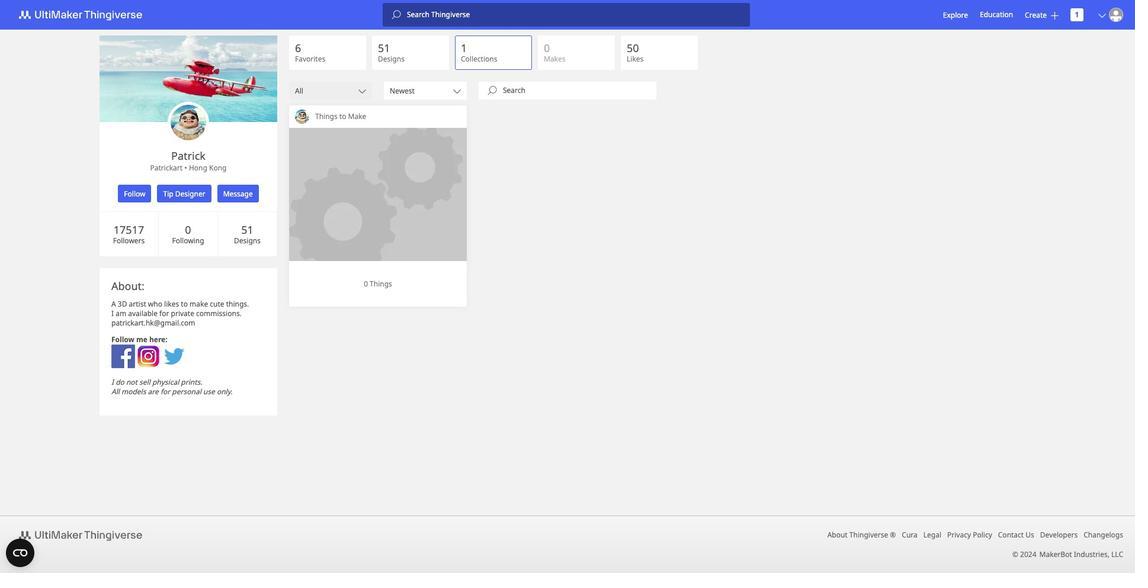 Task type: vqa. For each thing, say whether or not it's contained in the screenshot.


Task type: locate. For each thing, give the bounding box(es) containing it.
1 horizontal spatial 0
[[364, 279, 368, 289]]

1 i from the top
[[111, 309, 114, 319]]

Search Thingiverse text field
[[401, 10, 750, 20]]

0 horizontal spatial 51 designs
[[234, 222, 261, 246]]

2 horizontal spatial 0
[[544, 41, 550, 55]]

© 2024 makerbot industries, llc
[[1013, 550, 1123, 560]]

1 for 1 collections
[[461, 41, 467, 55]]

0 vertical spatial things
[[315, 111, 338, 121]]

about
[[828, 530, 848, 540]]

designer
[[175, 189, 205, 199]]

physical
[[152, 377, 179, 388]]

2 image image from the left
[[137, 345, 161, 369]]

patrickart
[[150, 163, 183, 173]]

image image
[[111, 345, 135, 369], [137, 345, 161, 369], [163, 345, 186, 369]]

follow
[[124, 189, 145, 199], [111, 335, 134, 345]]

makes
[[544, 54, 566, 64]]

explore
[[943, 10, 968, 20]]

follow for follow
[[124, 189, 145, 199]]

thingiverse
[[850, 530, 888, 540]]

to inside a 3d artist who likes to make cute things. i am available for private commissions. patrickart.hk@gmail.com
[[181, 299, 188, 309]]

1 horizontal spatial 1
[[1075, 9, 1079, 20]]

51 designs down message 'button'
[[234, 222, 261, 246]]

about:
[[111, 279, 145, 293]]

1 inside 1 collections
[[461, 41, 467, 55]]

hong
[[189, 163, 207, 173]]

all down 'favorites'
[[295, 86, 303, 96]]

image image left me
[[111, 345, 135, 369]]

models
[[121, 387, 146, 397]]

cute
[[210, 299, 224, 309]]

avatar image right the '1' link
[[1109, 8, 1123, 22]]

commissions.
[[196, 309, 242, 319]]

collection card image
[[289, 128, 467, 261]]

0 vertical spatial to
[[339, 111, 346, 121]]

1 horizontal spatial image image
[[137, 345, 161, 369]]

privacy
[[947, 530, 971, 540]]

makerbot
[[1040, 550, 1072, 560]]

us
[[1026, 530, 1034, 540]]

i left do
[[111, 377, 114, 388]]

image image up physical
[[163, 345, 186, 369]]

1 vertical spatial for
[[161, 387, 170, 397]]

0 horizontal spatial designs
[[234, 236, 261, 246]]

1 image image from the left
[[111, 345, 135, 369]]

0 vertical spatial follow
[[124, 189, 145, 199]]

1 for 1
[[1075, 9, 1079, 20]]

sell
[[139, 377, 150, 388]]

2 vertical spatial 0
[[364, 279, 368, 289]]

0 vertical spatial i
[[111, 309, 114, 319]]

make
[[190, 299, 208, 309]]

51
[[378, 41, 390, 55], [241, 222, 253, 237]]

1 horizontal spatial 51 designs
[[378, 41, 405, 64]]

1 vertical spatial 1
[[461, 41, 467, 55]]

0 vertical spatial designs
[[378, 54, 405, 64]]

0 vertical spatial search control image
[[392, 10, 401, 20]]

2 i from the top
[[111, 377, 114, 388]]

designs
[[378, 54, 405, 64], [234, 236, 261, 246]]

follow inside button
[[124, 189, 145, 199]]

1 right plusicon
[[1075, 9, 1079, 20]]

not
[[126, 377, 137, 388]]

me
[[136, 335, 147, 345]]

51 down 'message' link
[[241, 222, 253, 237]]

0 following
[[172, 222, 204, 246]]

patrick patrickart • hong kong
[[150, 149, 227, 173]]

i inside i do not sell physical prints. all models are for personal use only.
[[111, 377, 114, 388]]

0 horizontal spatial 1
[[461, 41, 467, 55]]

0
[[544, 41, 550, 55], [185, 222, 191, 237], [364, 279, 368, 289]]

tip
[[163, 189, 173, 199]]

search control image for search text field
[[488, 86, 497, 95]]

i
[[111, 309, 114, 319], [111, 377, 114, 388]]

designs up newest
[[378, 54, 405, 64]]

0 horizontal spatial 0
[[185, 222, 191, 237]]

do
[[116, 377, 124, 388]]

avatar image up the patrick
[[171, 105, 206, 140]]

0 vertical spatial 1
[[1075, 9, 1079, 20]]

1 vertical spatial all
[[111, 387, 120, 397]]

about thingiverse ® cura legal privacy policy contact us developers changelogs
[[828, 530, 1123, 540]]

•
[[184, 163, 187, 173]]

follow left tip
[[124, 189, 145, 199]]

follow left me
[[111, 335, 134, 345]]

1 vertical spatial i
[[111, 377, 114, 388]]

i left am at the bottom left of the page
[[111, 309, 114, 319]]

who
[[148, 299, 162, 309]]

0 vertical spatial 0
[[544, 41, 550, 55]]

0 horizontal spatial to
[[181, 299, 188, 309]]

1 vertical spatial follow
[[111, 335, 134, 345]]

51 designs
[[378, 41, 405, 64], [234, 222, 261, 246]]

1 vertical spatial search control image
[[488, 86, 497, 95]]

0 vertical spatial all
[[295, 86, 303, 96]]

0 vertical spatial for
[[159, 309, 169, 319]]

avatar image down all button
[[295, 110, 309, 124]]

all inside button
[[295, 86, 303, 96]]

0 vertical spatial 51
[[378, 41, 390, 55]]

legal
[[924, 530, 942, 540]]

followers
[[113, 236, 145, 246]]

llc
[[1112, 550, 1123, 560]]

patrick
[[171, 149, 206, 163]]

0 inside 0 makes
[[544, 41, 550, 55]]

a 3d artist who likes to make cute things. i am available for private commissions. patrickart.hk@gmail.com
[[111, 299, 249, 328]]

51 up newest
[[378, 41, 390, 55]]

1 horizontal spatial search control image
[[488, 86, 497, 95]]

image image up sell
[[137, 345, 161, 369]]

all
[[295, 86, 303, 96], [111, 387, 120, 397]]

for right are
[[161, 387, 170, 397]]

1 horizontal spatial to
[[339, 111, 346, 121]]

designs down message 'button'
[[234, 236, 261, 246]]

things
[[315, 111, 338, 121], [370, 279, 392, 289]]

1 up newest 'button'
[[461, 41, 467, 55]]

1 horizontal spatial all
[[295, 86, 303, 96]]

0 horizontal spatial search control image
[[392, 10, 401, 20]]

0 horizontal spatial all
[[111, 387, 120, 397]]

artist
[[129, 299, 146, 309]]

i inside a 3d artist who likes to make cute things. i am available for private commissions. patrickart.hk@gmail.com
[[111, 309, 114, 319]]

for left private
[[159, 309, 169, 319]]

1
[[1075, 9, 1079, 20], [461, 41, 467, 55]]

create button
[[1025, 10, 1059, 20]]

education
[[980, 9, 1013, 20]]

all button
[[289, 82, 372, 100]]

1 horizontal spatial designs
[[378, 54, 405, 64]]

51 designs up newest
[[378, 41, 405, 64]]

for inside a 3d artist who likes to make cute things. i am available for private commissions. patrickart.hk@gmail.com
[[159, 309, 169, 319]]

things.
[[226, 299, 249, 309]]

search control image for search thingiverse text field
[[392, 10, 401, 20]]

all left models
[[111, 387, 120, 397]]

patrickart.hk@gmail.com
[[111, 318, 195, 328]]

tip designer
[[163, 189, 205, 199]]

0 horizontal spatial image image
[[111, 345, 135, 369]]

patrick link
[[171, 149, 206, 163]]

to right likes
[[181, 299, 188, 309]]

1 vertical spatial 51
[[241, 222, 253, 237]]

1 horizontal spatial things
[[370, 279, 392, 289]]

0 inside "0 following"
[[185, 222, 191, 237]]

3 image image from the left
[[163, 345, 186, 369]]

plusicon image
[[1051, 12, 1059, 19]]

17517
[[114, 222, 144, 237]]

privacy policy link
[[947, 530, 992, 540]]

follow for follow me here:
[[111, 335, 134, 345]]

17517 followers
[[113, 222, 145, 246]]

Search text field
[[497, 86, 657, 95]]

follow me here:
[[111, 335, 167, 345]]

avatar image
[[1109, 8, 1123, 22], [171, 105, 206, 140], [295, 110, 309, 124]]

likes
[[164, 299, 179, 309]]

search control image
[[392, 10, 401, 20], [488, 86, 497, 95]]

2 horizontal spatial image image
[[163, 345, 186, 369]]

1 vertical spatial 0
[[185, 222, 191, 237]]

to left make at the top left of the page
[[339, 111, 346, 121]]

®
[[890, 530, 896, 540]]

3d
[[118, 299, 127, 309]]

1 vertical spatial to
[[181, 299, 188, 309]]



Task type: describe. For each thing, give the bounding box(es) containing it.
about thingiverse ® link
[[828, 530, 896, 540]]

6
[[295, 41, 301, 55]]

2 horizontal spatial avatar image
[[1109, 8, 1123, 22]]

changelogs
[[1084, 530, 1123, 540]]

1 collections
[[461, 41, 497, 64]]

legal link
[[924, 530, 942, 540]]

message
[[223, 189, 253, 199]]

create
[[1025, 10, 1047, 20]]

policy
[[973, 530, 992, 540]]

changelogs link
[[1084, 530, 1123, 540]]

newest
[[390, 86, 415, 96]]

makerbot logo image
[[12, 8, 156, 22]]

0 things
[[364, 279, 392, 289]]

1 vertical spatial 51 designs
[[234, 222, 261, 246]]

tip designer button
[[157, 185, 211, 203]]

education link
[[980, 8, 1013, 21]]

makerbot industries, llc link
[[1040, 550, 1123, 560]]

likes
[[627, 54, 644, 64]]

open widget image
[[6, 539, 34, 568]]

cura
[[902, 530, 918, 540]]

0 makes
[[544, 41, 566, 64]]

developers
[[1040, 530, 1078, 540]]

50
[[627, 41, 639, 55]]

message link
[[214, 185, 262, 203]]

1 horizontal spatial avatar image
[[295, 110, 309, 124]]

i do not sell physical prints. all models are for personal use only.
[[111, 377, 233, 397]]

2024
[[1020, 550, 1037, 560]]

follow button
[[118, 185, 151, 203]]

a
[[111, 299, 116, 309]]

0 horizontal spatial 51
[[241, 222, 253, 237]]

things to make
[[315, 111, 366, 121]]

cover image
[[100, 36, 277, 122]]

0 vertical spatial 51 designs
[[378, 41, 405, 64]]

prints.
[[181, 377, 202, 388]]

are
[[148, 387, 159, 397]]

industries,
[[1074, 550, 1110, 560]]

1 vertical spatial designs
[[234, 236, 261, 246]]

0 for 0 things
[[364, 279, 368, 289]]

all inside i do not sell physical prints. all models are for personal use only.
[[111, 387, 120, 397]]

6 favorites
[[295, 41, 325, 64]]

only.
[[217, 387, 233, 397]]

explore button
[[943, 10, 968, 20]]

1 link
[[1071, 8, 1084, 21]]

kong
[[209, 163, 227, 173]]

contact
[[998, 530, 1024, 540]]

50 likes
[[627, 41, 644, 64]]

make
[[348, 111, 366, 121]]

following
[[172, 236, 204, 246]]

0 for 0 makes
[[544, 41, 550, 55]]

for inside i do not sell physical prints. all models are for personal use only.
[[161, 387, 170, 397]]

collections
[[461, 54, 497, 64]]

contact us link
[[998, 530, 1034, 540]]

personal
[[172, 387, 201, 397]]

©
[[1013, 550, 1019, 560]]

am
[[116, 309, 126, 319]]

0 for 0 following
[[185, 222, 191, 237]]

1 horizontal spatial 51
[[378, 41, 390, 55]]

cura link
[[902, 530, 918, 540]]

0 horizontal spatial things
[[315, 111, 338, 121]]

0 horizontal spatial avatar image
[[171, 105, 206, 140]]

favorites
[[295, 54, 325, 64]]

message button
[[217, 185, 259, 203]]

developers link
[[1040, 530, 1078, 540]]

here:
[[149, 335, 167, 345]]

0 things link
[[364, 279, 392, 289]]

available
[[128, 309, 158, 319]]

use
[[203, 387, 215, 397]]

logo image
[[12, 529, 156, 543]]

newest button
[[384, 82, 467, 100]]

1 vertical spatial things
[[370, 279, 392, 289]]

private
[[171, 309, 194, 319]]



